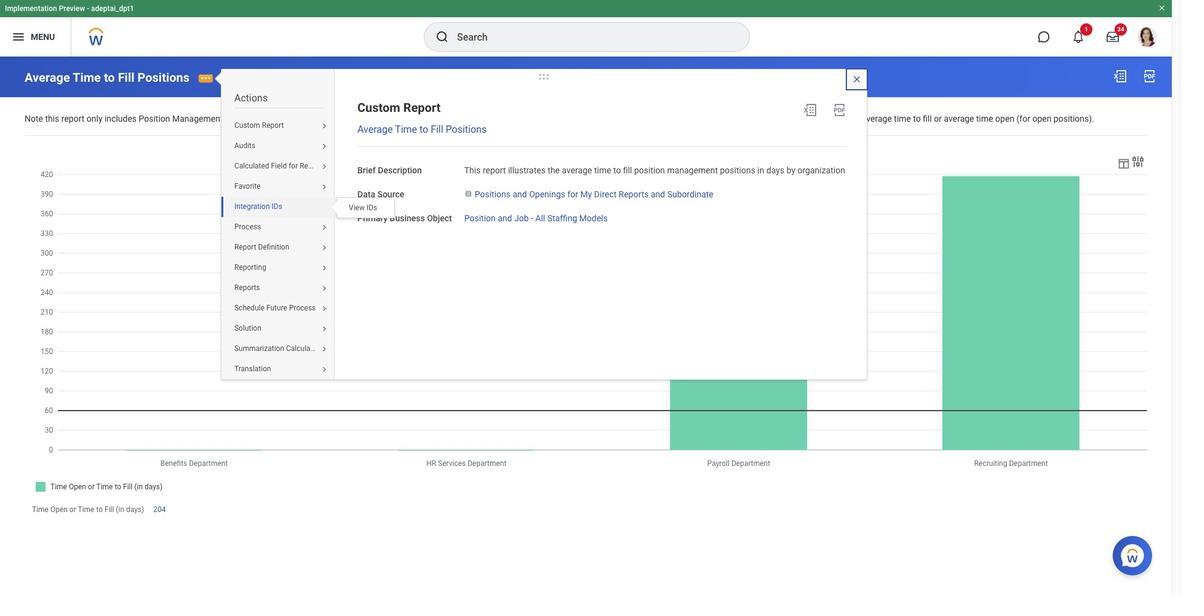 Task type: vqa. For each thing, say whether or not it's contained in the screenshot.
Flight related to Flight Risk 29
no



Task type: locate. For each thing, give the bounding box(es) containing it.
the
[[401, 114, 413, 124], [535, 114, 547, 124], [848, 114, 860, 124], [548, 166, 560, 175]]

0 horizontal spatial average time to fill positions
[[25, 70, 190, 85]]

0 vertical spatial average
[[25, 70, 70, 85]]

includes right only
[[105, 114, 137, 124]]

1 vertical spatial custom report
[[234, 121, 284, 130]]

2 shows from the left
[[821, 114, 846, 124]]

0 vertical spatial or
[[934, 114, 942, 124]]

3 chevron right image from the top
[[317, 163, 332, 171]]

time inside brief description element
[[594, 166, 611, 175]]

for
[[289, 162, 298, 171], [568, 189, 578, 199], [325, 345, 334, 353]]

0 horizontal spatial custom
[[234, 121, 260, 130]]

to
[[104, 70, 115, 85], [466, 114, 474, 124], [913, 114, 921, 124], [420, 124, 428, 135], [614, 166, 621, 175], [96, 506, 103, 515]]

34 button
[[1100, 23, 1127, 50]]

chevron right image up reporting menu item
[[317, 245, 332, 252]]

report inside menu item
[[336, 345, 358, 353]]

1 vertical spatial fill
[[431, 124, 443, 135]]

calculation
[[286, 345, 323, 353]]

report
[[61, 114, 84, 124], [649, 114, 672, 124], [483, 166, 506, 175]]

or
[[934, 114, 942, 124], [69, 506, 76, 515]]

1 vertical spatial process
[[289, 304, 316, 313]]

time up description
[[395, 124, 417, 135]]

0 vertical spatial in
[[487, 114, 494, 124]]

6 chevron right image from the top
[[317, 346, 332, 354]]

average
[[25, 70, 70, 85], [358, 124, 393, 135]]

1 horizontal spatial custom
[[358, 100, 400, 115]]

summarization calculation for report menu item
[[222, 339, 358, 360]]

and down 'this report illustrates the average time to fill position management positions in days by organization'
[[651, 189, 665, 199]]

chevron right image up view ids dialog
[[317, 184, 332, 191]]

1 vertical spatial positions
[[446, 124, 487, 135]]

chevron right image for schedule future process
[[317, 306, 332, 313]]

chevron right image down calculation
[[317, 366, 332, 374]]

export to excel image inside custom report dialog
[[803, 103, 818, 118]]

0 horizontal spatial includes
[[105, 114, 137, 124]]

fill
[[118, 70, 134, 85], [431, 124, 443, 135], [105, 506, 114, 515]]

2 vertical spatial fill
[[105, 506, 114, 515]]

primary business object
[[358, 213, 452, 223]]

1 horizontal spatial report
[[483, 166, 506, 175]]

2 horizontal spatial report
[[649, 114, 672, 124]]

summarization calculation for report
[[234, 345, 358, 353]]

report definition
[[234, 243, 289, 252]]

average time to fill positions link
[[25, 70, 190, 85], [358, 124, 487, 135]]

0 vertical spatial process
[[234, 223, 261, 232]]

includes left filled
[[674, 114, 707, 124]]

reporting menu item
[[222, 258, 337, 278]]

1 vertical spatial average time to fill positions
[[358, 124, 487, 135]]

report left illustrates
[[483, 166, 506, 175]]

- inside custom report dialog
[[531, 213, 533, 223]]

report right days.
[[649, 114, 672, 124]]

34
[[1118, 26, 1125, 33]]

5 chevron right image from the top
[[317, 326, 332, 333]]

this report illustrates the average time to fill position management positions in days by organization
[[464, 166, 845, 175]]

fill
[[476, 114, 485, 124], [923, 114, 932, 124], [623, 166, 632, 175]]

0 horizontal spatial position
[[139, 114, 170, 124]]

0 horizontal spatial in
[[487, 114, 494, 124]]

positions right management
[[720, 166, 756, 175]]

organization
[[798, 166, 845, 175]]

chevron right image inside "favorite" menu item
[[317, 184, 332, 191]]

positions for the bottom average time to fill positions link
[[446, 124, 487, 135]]

favorite menu item
[[222, 177, 337, 197]]

custom report up audits
[[234, 121, 284, 130]]

0 vertical spatial export to excel image
[[1113, 69, 1128, 84]]

position
[[139, 114, 170, 124], [464, 213, 496, 223]]

2 horizontal spatial fill
[[923, 114, 932, 124]]

1 vertical spatial or
[[69, 506, 76, 515]]

chevron right image inside audits 'menu item'
[[317, 143, 332, 150]]

for right calculation
[[325, 345, 334, 353]]

1 vertical spatial this
[[464, 166, 481, 175]]

average time to fill positions up only
[[25, 70, 190, 85]]

ids
[[272, 203, 282, 211], [367, 204, 377, 212]]

1 horizontal spatial average time to fill positions link
[[358, 124, 487, 135]]

0 vertical spatial positions
[[138, 70, 190, 85]]

1 horizontal spatial average time to fill positions
[[358, 124, 487, 135]]

open right filled
[[746, 114, 765, 124]]

brief description element
[[464, 158, 845, 177]]

chevron right image for summarization calculation for report
[[317, 346, 332, 354]]

chevron right image up reports menu item
[[317, 265, 332, 272]]

days left with
[[496, 114, 514, 124]]

0 horizontal spatial days
[[496, 114, 514, 124]]

reporting
[[234, 264, 266, 272]]

view ids dialog
[[324, 198, 395, 218]]

average time to fill positions
[[25, 70, 190, 85], [358, 124, 487, 135]]

object
[[427, 213, 452, 223]]

1 horizontal spatial average
[[358, 124, 393, 135]]

open right (for on the right top
[[1033, 114, 1052, 124]]

export to excel image
[[1113, 69, 1128, 84], [803, 103, 818, 118]]

menu
[[31, 32, 55, 42]]

1 vertical spatial custom
[[234, 121, 260, 130]]

translation menu item
[[222, 360, 337, 380]]

by
[[787, 166, 796, 175]]

0 vertical spatial average time to fill positions
[[25, 70, 190, 85]]

this right days.
[[631, 114, 647, 124]]

0 vertical spatial fill
[[118, 70, 134, 85]]

this inside brief description element
[[464, 166, 481, 175]]

custom up audits
[[234, 121, 260, 130]]

implementation preview -   adeptai_dpt1
[[5, 4, 134, 13]]

2 chevron right image from the top
[[317, 224, 332, 232]]

4 chevron right image from the top
[[317, 265, 332, 272]]

ids down "favorite" menu item
[[272, 203, 282, 211]]

chevron right image inside "schedule future process" menu item
[[317, 306, 332, 313]]

average time to fill positions link up description
[[358, 124, 487, 135]]

6 chevron right image from the top
[[317, 366, 332, 374]]

1 horizontal spatial custom report
[[358, 100, 441, 115]]

for for summarization calculation for report
[[325, 345, 334, 353]]

positions down actions
[[225, 114, 260, 124]]

1 horizontal spatial days
[[767, 166, 785, 175]]

export to excel image left view printable version (pdf) icon
[[803, 103, 818, 118]]

chevron right image for solution
[[317, 326, 332, 333]]

1 horizontal spatial or
[[934, 114, 942, 124]]

positions inside 'main content'
[[138, 70, 190, 85]]

for inside menu item
[[289, 162, 298, 171]]

1 chevron right image from the top
[[317, 123, 332, 130]]

custom right groups)
[[358, 100, 400, 115]]

models
[[580, 213, 608, 223]]

ids inside "menu"
[[367, 204, 377, 212]]

ids inside custom report dialog
[[272, 203, 282, 211]]

1 chevron right image from the top
[[317, 184, 332, 191]]

and right filled
[[729, 114, 743, 124]]

time right the open
[[78, 506, 94, 515]]

custom
[[358, 100, 400, 115], [234, 121, 260, 130]]

average time to fill positions inside custom report dialog
[[358, 124, 487, 135]]

chevron right image inside summarization calculation for report menu item
[[317, 346, 332, 354]]

(for
[[1017, 114, 1031, 124]]

headcount
[[280, 114, 322, 124]]

average time to fill positions inside 'main content'
[[25, 70, 190, 85]]

report inside 'menu item'
[[234, 243, 256, 252]]

fill for the bottom average time to fill positions link
[[431, 124, 443, 135]]

1 horizontal spatial positions
[[720, 166, 756, 175]]

positions inside brief description element
[[720, 166, 756, 175]]

custom report right groups)
[[358, 100, 441, 115]]

integration ids
[[234, 203, 282, 211]]

4 chevron right image from the top
[[317, 306, 332, 313]]

position down data source "icon"
[[464, 213, 496, 223]]

1 horizontal spatial open
[[996, 114, 1015, 124]]

0 vertical spatial this
[[631, 114, 647, 124]]

0 vertical spatial position
[[139, 114, 170, 124]]

0 horizontal spatial report
[[61, 114, 84, 124]]

view ids menu
[[337, 198, 395, 218]]

custom report
[[358, 100, 441, 115], [234, 121, 284, 130]]

(in
[[116, 506, 124, 515]]

0 horizontal spatial ids
[[272, 203, 282, 211]]

report right this
[[61, 114, 84, 124]]

1 includes from the left
[[105, 114, 137, 124]]

this
[[45, 114, 59, 124]]

the up openings
[[548, 166, 560, 175]]

0 horizontal spatial shows
[[373, 114, 398, 124]]

for right field
[[289, 162, 298, 171]]

0 horizontal spatial -
[[87, 4, 89, 13]]

1 horizontal spatial for
[[325, 345, 334, 353]]

chevron right image inside custom report menu item
[[317, 123, 332, 130]]

position inside 'main content'
[[139, 114, 170, 124]]

1 vertical spatial for
[[568, 189, 578, 199]]

field
[[271, 162, 287, 171]]

0 horizontal spatial reports
[[234, 284, 260, 293]]

average
[[415, 114, 445, 124], [862, 114, 892, 124], [944, 114, 974, 124], [562, 166, 592, 175]]

report definition menu item
[[222, 238, 337, 258]]

average time to fill positions main content
[[0, 57, 1172, 541]]

- right preview
[[87, 4, 89, 13]]

2 chevron right image from the top
[[317, 143, 332, 150]]

average inside average time to fill positions 'main content'
[[25, 70, 70, 85]]

0 horizontal spatial fill
[[476, 114, 485, 124]]

1 vertical spatial export to excel image
[[803, 103, 818, 118]]

average time to fill positions up description
[[358, 124, 487, 135]]

menu button
[[0, 17, 71, 57]]

with
[[516, 114, 532, 124]]

days inside brief description element
[[767, 166, 785, 175]]

export to excel image for brief description
[[803, 103, 818, 118]]

- inside the menu banner
[[87, 4, 89, 13]]

1 vertical spatial position
[[464, 213, 496, 223]]

0 vertical spatial for
[[289, 162, 298, 171]]

0 horizontal spatial average
[[25, 70, 70, 85]]

chevron right image
[[317, 184, 332, 191], [317, 224, 332, 232], [317, 245, 332, 252], [317, 265, 332, 272], [317, 285, 332, 293], [317, 366, 332, 374]]

reports inside menu item
[[234, 284, 260, 293]]

process inside "schedule future process" menu item
[[289, 304, 316, 313]]

0 horizontal spatial average time to fill positions link
[[25, 70, 190, 85]]

position left management
[[139, 114, 170, 124]]

reports up schedule
[[234, 284, 260, 293]]

view
[[349, 204, 365, 212]]

2 includes from the left
[[674, 114, 707, 124]]

-
[[87, 4, 89, 13], [531, 213, 533, 223]]

management
[[667, 166, 718, 175]]

positions up by
[[767, 114, 802, 124]]

1 shows from the left
[[373, 114, 398, 124]]

2 horizontal spatial open
[[1033, 114, 1052, 124]]

process down integration at left
[[234, 223, 261, 232]]

1 vertical spatial average time to fill positions link
[[358, 124, 487, 135]]

0 vertical spatial average time to fill positions link
[[25, 70, 190, 85]]

1 vertical spatial in
[[758, 166, 765, 175]]

close image
[[852, 74, 862, 84]]

chevron right image up "schedule future process" menu item
[[317, 285, 332, 293]]

ids up primary
[[367, 204, 377, 212]]

positions
[[225, 114, 260, 124], [767, 114, 802, 124], [720, 166, 756, 175]]

time up only
[[73, 70, 101, 85]]

this inside average time to fill positions 'main content'
[[631, 114, 647, 124]]

0 vertical spatial -
[[87, 4, 89, 13]]

chevron right image inside process menu item
[[317, 224, 332, 232]]

1 horizontal spatial reports
[[619, 189, 649, 199]]

1 vertical spatial -
[[531, 213, 533, 223]]

data
[[358, 189, 375, 199]]

illustrates
[[508, 166, 546, 175]]

ids for integration ids
[[272, 203, 282, 211]]

0 horizontal spatial custom report
[[234, 121, 284, 130]]

this
[[631, 114, 647, 124], [464, 166, 481, 175]]

1 horizontal spatial this
[[631, 114, 647, 124]]

in left with
[[487, 114, 494, 124]]

1 vertical spatial days
[[767, 166, 785, 175]]

and right groups)
[[357, 114, 371, 124]]

average time to fill positions link up only
[[25, 70, 190, 85]]

1 vertical spatial reports
[[234, 284, 260, 293]]

1 horizontal spatial process
[[289, 304, 316, 313]]

chevron right image down view ids dialog
[[317, 224, 332, 232]]

3 chevron right image from the top
[[317, 245, 332, 252]]

0 horizontal spatial process
[[234, 223, 261, 232]]

and left view printable version (pdf) icon
[[804, 114, 819, 124]]

chevron right image for calculated field for report
[[317, 163, 332, 171]]

view printable version (pdf) image
[[833, 103, 847, 118]]

future
[[266, 304, 287, 313]]

this up data source "icon"
[[464, 166, 481, 175]]

for inside menu item
[[325, 345, 334, 353]]

audits
[[234, 142, 255, 150]]

brief
[[358, 166, 376, 175]]

0 horizontal spatial export to excel image
[[803, 103, 818, 118]]

0 vertical spatial reports
[[619, 189, 649, 199]]

process
[[234, 223, 261, 232], [289, 304, 316, 313]]

days
[[496, 114, 514, 124], [767, 166, 785, 175]]

open
[[50, 506, 68, 515]]

process right future
[[289, 304, 316, 313]]

0 horizontal spatial open
[[746, 114, 765, 124]]

average for average time to fill positions link within the 'main content'
[[25, 70, 70, 85]]

1 horizontal spatial shows
[[821, 114, 846, 124]]

chevron right image inside reporting menu item
[[317, 265, 332, 272]]

includes
[[105, 114, 137, 124], [674, 114, 707, 124]]

chevron right image
[[317, 123, 332, 130], [317, 143, 332, 150], [317, 163, 332, 171], [317, 306, 332, 313], [317, 326, 332, 333], [317, 346, 332, 354]]

1 horizontal spatial -
[[531, 213, 533, 223]]

time
[[73, 70, 101, 85], [395, 124, 417, 135], [32, 506, 49, 515], [78, 506, 94, 515]]

average down menu
[[25, 70, 70, 85]]

process menu item
[[222, 217, 337, 238]]

days left by
[[767, 166, 785, 175]]

menu
[[222, 116, 358, 380]]

1 horizontal spatial ids
[[367, 204, 377, 212]]

for for calculated field for report
[[289, 162, 298, 171]]

average inside custom report dialog
[[358, 124, 393, 135]]

1 open from the left
[[746, 114, 765, 124]]

shows up organization
[[821, 114, 846, 124]]

- left all at the top
[[531, 213, 533, 223]]

shows
[[373, 114, 398, 124], [821, 114, 846, 124]]

justify image
[[11, 30, 26, 44]]

chevron right image inside translation menu item
[[317, 366, 332, 374]]

chevron right image inside reports menu item
[[317, 285, 332, 293]]

summarization
[[234, 345, 284, 353]]

1 horizontal spatial export to excel image
[[1113, 69, 1128, 84]]

0 horizontal spatial positions
[[225, 114, 260, 124]]

chevron right image inside calculated field for report menu item
[[317, 163, 332, 171]]

for left my at top
[[568, 189, 578, 199]]

to inside brief description element
[[614, 166, 621, 175]]

1 horizontal spatial includes
[[674, 114, 707, 124]]

time
[[447, 114, 464, 124], [894, 114, 911, 124], [977, 114, 994, 124], [594, 166, 611, 175]]

solution
[[234, 325, 261, 333]]

chevron right image for translation
[[317, 366, 332, 374]]

2 vertical spatial for
[[325, 345, 334, 353]]

reports
[[619, 189, 649, 199], [234, 284, 260, 293]]

5 chevron right image from the top
[[317, 285, 332, 293]]

brief description
[[358, 166, 422, 175]]

1 vertical spatial average
[[358, 124, 393, 135]]

fill inside custom report dialog
[[431, 124, 443, 135]]

0 vertical spatial custom report
[[358, 100, 441, 115]]

days inside average time to fill positions 'main content'
[[496, 114, 514, 124]]

204 button
[[153, 505, 168, 515]]

0 vertical spatial days
[[496, 114, 514, 124]]

1 horizontal spatial fill
[[118, 70, 134, 85]]

in left by
[[758, 166, 765, 175]]

average up brief
[[358, 124, 393, 135]]

chevron right image for reporting
[[317, 265, 332, 272]]

and
[[357, 114, 371, 124], [729, 114, 743, 124], [804, 114, 819, 124], [513, 189, 527, 199], [651, 189, 665, 199], [498, 213, 512, 223]]

0 horizontal spatial for
[[289, 162, 298, 171]]

fill inside brief description element
[[623, 166, 632, 175]]

open left (for on the right top
[[996, 114, 1015, 124]]

average time to fill positions link inside 'main content'
[[25, 70, 190, 85]]

2 horizontal spatial fill
[[431, 124, 443, 135]]

1 horizontal spatial in
[[758, 166, 765, 175]]

subordinate
[[667, 189, 714, 199]]

groups)
[[324, 114, 355, 124]]

menu containing custom report
[[222, 116, 358, 380]]

time open or time to fill (in days)
[[32, 506, 144, 515]]

report
[[403, 100, 441, 115], [262, 121, 284, 130], [300, 162, 322, 171], [234, 243, 256, 252], [336, 345, 358, 353]]

1 horizontal spatial fill
[[623, 166, 632, 175]]

custom report dialog
[[209, 69, 868, 381]]

chevron right image inside report definition 'menu item'
[[317, 245, 332, 252]]

reports right direct
[[619, 189, 649, 199]]

0 horizontal spatial this
[[464, 166, 481, 175]]

process inside process menu item
[[234, 223, 261, 232]]

60
[[597, 114, 606, 124]]

chevron right image inside solution menu item
[[317, 326, 332, 333]]

0 vertical spatial custom
[[358, 100, 400, 115]]

ids for view ids
[[367, 204, 377, 212]]

export to excel image left view printable version (pdf) image
[[1113, 69, 1128, 84]]

shows right groups)
[[373, 114, 398, 124]]

schedule future process
[[234, 304, 316, 313]]

1 horizontal spatial position
[[464, 213, 496, 223]]



Task type: describe. For each thing, give the bounding box(es) containing it.
favorite
[[234, 182, 261, 191]]

Search Workday  search field
[[457, 23, 724, 50]]

position inside custom report dialog
[[464, 213, 496, 223]]

in inside average time to fill positions 'main content'
[[487, 114, 494, 124]]

audits menu item
[[222, 136, 337, 157]]

openings
[[529, 189, 566, 199]]

the inside brief description element
[[548, 166, 560, 175]]

1
[[1085, 26, 1088, 33]]

solution menu item
[[222, 319, 337, 339]]

the right with
[[535, 114, 547, 124]]

days)
[[126, 506, 144, 515]]

report inside menu item
[[262, 121, 284, 130]]

position and job - all staffing models
[[464, 213, 608, 223]]

configure and view chart data image
[[1131, 155, 1146, 169]]

reports menu item
[[222, 278, 337, 299]]

description
[[378, 166, 422, 175]]

3 open from the left
[[1033, 114, 1052, 124]]

primary
[[358, 213, 388, 223]]

adeptai_dpt1
[[91, 4, 134, 13]]

2 vertical spatial positions
[[475, 189, 511, 199]]

positions for average time to fill positions link within the 'main content'
[[138, 70, 190, 85]]

management
[[172, 114, 223, 124]]

chevron right image for process
[[317, 224, 332, 232]]

positions).
[[1054, 114, 1095, 124]]

calculated field for report menu item
[[222, 157, 337, 177]]

calculated
[[234, 162, 269, 171]]

chevron right image for favorite
[[317, 184, 332, 191]]

export to excel image for note this report only includes position management positions (not headcount groups) and shows the average time to fill in days with the target being 60 days. this report includes filled and open positions and shows the average time to fill or average time open (for open positions).
[[1113, 69, 1128, 84]]

integration
[[234, 203, 270, 211]]

source
[[377, 189, 404, 199]]

all
[[536, 213, 545, 223]]

average for the bottom average time to fill positions link
[[358, 124, 393, 135]]

data source
[[358, 189, 404, 199]]

filled
[[709, 114, 727, 124]]

preview
[[59, 4, 85, 13]]

direct
[[594, 189, 617, 199]]

inbox large image
[[1107, 31, 1119, 43]]

profile logan mcneil image
[[1138, 27, 1157, 49]]

implementation
[[5, 4, 57, 13]]

average inside brief description element
[[562, 166, 592, 175]]

staffing
[[547, 213, 577, 223]]

204
[[153, 506, 166, 515]]

report inside menu item
[[300, 162, 322, 171]]

positions and openings for my direct reports and subordinate
[[475, 189, 714, 199]]

being
[[573, 114, 595, 124]]

1 button
[[1065, 23, 1093, 50]]

(not
[[263, 114, 278, 124]]

search image
[[435, 30, 450, 44]]

translation
[[234, 365, 271, 374]]

0 horizontal spatial fill
[[105, 506, 114, 515]]

and left job
[[498, 213, 512, 223]]

chevron right image for report definition
[[317, 245, 332, 252]]

view ids
[[349, 204, 377, 212]]

custom report inside custom report menu item
[[234, 121, 284, 130]]

the up description
[[401, 114, 413, 124]]

report inside brief description element
[[483, 166, 506, 175]]

chevron right image for reports
[[317, 285, 332, 293]]

position
[[634, 166, 665, 175]]

position and job - all staffing models link
[[464, 211, 608, 223]]

2 horizontal spatial positions
[[767, 114, 802, 124]]

business
[[390, 213, 425, 223]]

definition
[[258, 243, 289, 252]]

custom report menu item
[[222, 116, 337, 136]]

average time to fill positions for the bottom average time to fill positions link
[[358, 124, 487, 135]]

positions and openings for my direct reports and subordinate link
[[475, 187, 714, 199]]

target
[[549, 114, 571, 124]]

my
[[581, 189, 592, 199]]

days.
[[608, 114, 629, 124]]

note this report only includes position management positions (not headcount groups) and shows the average time to fill in days with the target being 60 days. this report includes filled and open positions and shows the average time to fill or average time open (for open positions).
[[25, 114, 1095, 124]]

average time to fill positions for average time to fill positions link within the 'main content'
[[25, 70, 190, 85]]

calculated field for report
[[234, 162, 322, 171]]

chevron right image for audits
[[317, 143, 332, 150]]

move modal image
[[532, 70, 557, 84]]

time inside custom report dialog
[[395, 124, 417, 135]]

fill for average time to fill positions link within the 'main content'
[[118, 70, 134, 85]]

time left the open
[[32, 506, 49, 515]]

job
[[514, 213, 529, 223]]

view printable version (pdf) image
[[1143, 69, 1157, 84]]

custom inside custom report menu item
[[234, 121, 260, 130]]

menu banner
[[0, 0, 1172, 57]]

menu inside custom report dialog
[[222, 116, 358, 380]]

schedule
[[234, 304, 265, 313]]

notifications large image
[[1073, 31, 1085, 43]]

schedule future process menu item
[[222, 299, 337, 319]]

close environment banner image
[[1159, 4, 1166, 12]]

0 horizontal spatial or
[[69, 506, 76, 515]]

2 horizontal spatial for
[[568, 189, 578, 199]]

note
[[25, 114, 43, 124]]

chevron right image for custom report
[[317, 123, 332, 130]]

data source image
[[464, 189, 472, 199]]

2 open from the left
[[996, 114, 1015, 124]]

and up job
[[513, 189, 527, 199]]

the right view printable version (pdf) icon
[[848, 114, 860, 124]]

only
[[87, 114, 102, 124]]

average time to fill positions - table image
[[1117, 157, 1131, 171]]

in inside brief description element
[[758, 166, 765, 175]]

actions
[[234, 92, 268, 104]]



